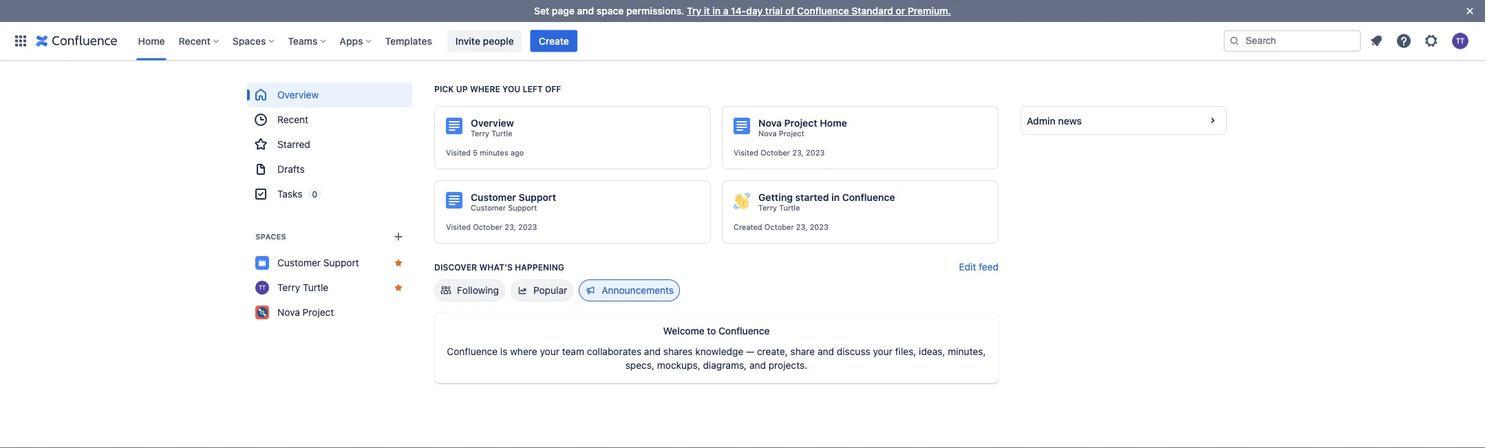 Task type: vqa. For each thing, say whether or not it's contained in the screenshot.
CREATE icon
no



Task type: describe. For each thing, give the bounding box(es) containing it.
0 horizontal spatial terry turtle link
[[247, 275, 412, 300]]

close image
[[1462, 3, 1479, 19]]

feed
[[979, 261, 999, 273]]

admin news button
[[1022, 107, 1227, 134]]

drafts link
[[247, 157, 412, 182]]

home inside global "element"
[[138, 35, 165, 46]]

diagrams,
[[703, 360, 747, 371]]

tasks
[[277, 188, 302, 200]]

try it in a 14-day trial of confluence standard or premium. link
[[687, 5, 951, 17]]

created october 23, 2023
[[734, 223, 829, 232]]

23, for nova
[[792, 148, 804, 157]]

knowledge
[[696, 346, 744, 357]]

is
[[500, 346, 508, 357]]

spaces inside spaces popup button
[[233, 35, 266, 46]]

visited for nova project home
[[734, 148, 759, 157]]

started
[[796, 192, 829, 203]]

0
[[312, 189, 317, 199]]

terry turtle for getting started in confluence
[[759, 203, 800, 212]]

create,
[[757, 346, 788, 357]]

what's
[[479, 262, 513, 272]]

discover what's happening
[[434, 262, 564, 272]]

terry turtle link for overview
[[471, 129, 513, 138]]

discover
[[434, 262, 477, 272]]

up
[[456, 84, 468, 94]]

starred
[[277, 139, 310, 150]]

collaborates
[[587, 346, 642, 357]]

of
[[786, 5, 795, 17]]

edit
[[959, 261, 976, 273]]

0 horizontal spatial terry
[[277, 282, 300, 293]]

share
[[791, 346, 815, 357]]

getting
[[759, 192, 793, 203]]

pick
[[434, 84, 454, 94]]

team
[[562, 346, 584, 357]]

create
[[539, 35, 569, 46]]

confluence inside confluence is where your team collaborates and shares knowledge — create, share and discuss your files, ideas, minutes, specs, mockups, diagrams, and projects.
[[447, 346, 498, 357]]

14-
[[731, 5, 746, 17]]

pick up where you left off
[[434, 84, 561, 94]]

recent button
[[175, 30, 224, 52]]

people
[[483, 35, 514, 46]]

5
[[473, 148, 478, 157]]

Search field
[[1224, 30, 1362, 52]]

shares
[[663, 346, 693, 357]]

space
[[597, 5, 624, 17]]

or
[[896, 5, 905, 17]]

popular
[[534, 285, 567, 296]]

templates link
[[381, 30, 436, 52]]

:wave: image
[[734, 193, 750, 209]]

teams button
[[284, 30, 331, 52]]

invite
[[456, 35, 480, 46]]

standard
[[852, 5, 893, 17]]

1 horizontal spatial nova project
[[759, 129, 805, 138]]

following
[[457, 285, 499, 296]]

minutes,
[[948, 346, 986, 357]]

2 your from the left
[[873, 346, 893, 357]]

apps button
[[336, 30, 377, 52]]

and right share
[[818, 346, 834, 357]]

admin news
[[1027, 115, 1082, 126]]

turtle for overview
[[492, 129, 513, 138]]

popular button
[[511, 279, 574, 302]]

:wave: image
[[734, 193, 750, 209]]

drafts
[[277, 163, 305, 175]]

2 vertical spatial terry turtle
[[277, 282, 329, 293]]

group containing overview
[[247, 83, 412, 207]]

1 vertical spatial in
[[832, 192, 840, 203]]

banner containing home
[[0, 22, 1486, 61]]

visited 5 minutes ago
[[446, 148, 524, 157]]

files,
[[895, 346, 917, 357]]

apps
[[340, 35, 363, 46]]

1 horizontal spatial nova project link
[[759, 129, 805, 138]]

terry for overview
[[471, 129, 489, 138]]

edit feed button
[[959, 260, 999, 274]]

set page and space permissions. try it in a 14-day trial of confluence standard or premium.
[[534, 5, 951, 17]]

try
[[687, 5, 702, 17]]

minutes
[[480, 148, 509, 157]]

starred link
[[247, 132, 412, 157]]

and down —
[[750, 360, 766, 371]]

admin
[[1027, 115, 1056, 126]]

you
[[503, 84, 521, 94]]

turtle for getting started in confluence
[[779, 203, 800, 212]]

1 horizontal spatial home
[[820, 117, 847, 129]]

your profile and preferences image
[[1453, 33, 1469, 49]]

ideas,
[[919, 346, 946, 357]]

terry for getting started in confluence
[[759, 203, 777, 212]]

2 vertical spatial turtle
[[303, 282, 329, 293]]

welcome
[[663, 325, 705, 336]]

confluence up —
[[719, 325, 770, 336]]

unstar this space image for terry turtle
[[393, 282, 404, 293]]

customer support customer support
[[471, 192, 556, 212]]

help icon image
[[1396, 33, 1413, 49]]

ago
[[511, 148, 524, 157]]

support for customer support customer support
[[519, 192, 556, 203]]

1 vertical spatial nova project
[[277, 307, 334, 318]]

following button
[[434, 279, 505, 302]]



Task type: locate. For each thing, give the bounding box(es) containing it.
0 horizontal spatial home
[[138, 35, 165, 46]]

0 horizontal spatial where
[[470, 84, 500, 94]]

unstar this space image inside customer support link
[[393, 257, 404, 268]]

recent right home link
[[179, 35, 211, 46]]

recent
[[179, 35, 211, 46], [277, 114, 308, 125]]

1 horizontal spatial overview
[[471, 117, 514, 129]]

nova
[[759, 117, 782, 129], [759, 129, 777, 138], [277, 307, 300, 318]]

create a space image
[[390, 229, 407, 245]]

in left a
[[713, 5, 721, 17]]

0 vertical spatial terry turtle
[[471, 129, 513, 138]]

2023 down customer support customer support
[[518, 223, 537, 232]]

where inside confluence is where your team collaborates and shares knowledge — create, share and discuss your files, ideas, minutes, specs, mockups, diagrams, and projects.
[[510, 346, 537, 357]]

0 horizontal spatial nova project
[[277, 307, 334, 318]]

premium.
[[908, 5, 951, 17]]

1 horizontal spatial in
[[832, 192, 840, 203]]

october
[[761, 148, 790, 157], [473, 223, 503, 232], [765, 223, 794, 232]]

1 vertical spatial nova project link
[[247, 300, 412, 325]]

0 horizontal spatial your
[[540, 346, 560, 357]]

day
[[746, 5, 763, 17]]

global element
[[8, 22, 1221, 60]]

0 horizontal spatial overview
[[277, 89, 319, 101]]

recent inside popup button
[[179, 35, 211, 46]]

1 vertical spatial spaces
[[255, 232, 286, 241]]

invite people
[[456, 35, 514, 46]]

where for your
[[510, 346, 537, 357]]

project
[[784, 117, 818, 129], [779, 129, 805, 138], [303, 307, 334, 318]]

off
[[545, 84, 561, 94]]

october down nova project home
[[761, 148, 790, 157]]

create link
[[531, 30, 577, 52]]

23, for getting
[[796, 223, 808, 232]]

confluence image
[[36, 33, 117, 49], [36, 33, 117, 49]]

unstar this space image for customer support
[[393, 257, 404, 268]]

and right page
[[577, 5, 594, 17]]

group
[[247, 83, 412, 207]]

notification icon image
[[1369, 33, 1385, 49]]

turtle
[[492, 129, 513, 138], [779, 203, 800, 212], [303, 282, 329, 293]]

in
[[713, 5, 721, 17], [832, 192, 840, 203]]

recent up starred
[[277, 114, 308, 125]]

it
[[704, 5, 710, 17]]

2 horizontal spatial terry turtle link
[[759, 203, 800, 213]]

nova project link down customer support
[[247, 300, 412, 325]]

0 vertical spatial visited october 23, 2023
[[734, 148, 825, 157]]

teams
[[288, 35, 318, 46]]

0 vertical spatial nova project link
[[759, 129, 805, 138]]

announcements
[[602, 285, 674, 296]]

spaces
[[233, 35, 266, 46], [255, 232, 286, 241]]

nova project down nova project home
[[759, 129, 805, 138]]

terry turtle link up created october 23, 2023
[[759, 203, 800, 213]]

october for nova
[[761, 148, 790, 157]]

1 horizontal spatial customer support link
[[471, 203, 537, 213]]

your
[[540, 346, 560, 357], [873, 346, 893, 357]]

2023 down nova project home
[[806, 148, 825, 157]]

visited october 23, 2023 down customer support customer support
[[446, 223, 537, 232]]

0 vertical spatial home
[[138, 35, 165, 46]]

customer support link
[[471, 203, 537, 213], [247, 251, 412, 275]]

overview link
[[247, 83, 412, 107]]

visited up :wave: image
[[734, 148, 759, 157]]

23, down "started"
[[796, 223, 808, 232]]

0 horizontal spatial visited october 23, 2023
[[446, 223, 537, 232]]

1 horizontal spatial where
[[510, 346, 537, 357]]

overview up minutes
[[471, 117, 514, 129]]

0 horizontal spatial nova project link
[[247, 300, 412, 325]]

2023 down "started"
[[810, 223, 829, 232]]

—
[[746, 346, 755, 357]]

1 vertical spatial terry turtle
[[759, 203, 800, 212]]

and up specs, at the left of the page
[[644, 346, 661, 357]]

terry turtle for overview
[[471, 129, 513, 138]]

nova project home
[[759, 117, 847, 129]]

search image
[[1229, 35, 1240, 46]]

mockups,
[[657, 360, 701, 371]]

1 vertical spatial terry
[[759, 203, 777, 212]]

where for you
[[470, 84, 500, 94]]

confluence
[[797, 5, 849, 17], [842, 192, 895, 203], [719, 325, 770, 336], [447, 346, 498, 357]]

terry
[[471, 129, 489, 138], [759, 203, 777, 212], [277, 282, 300, 293]]

1 vertical spatial unstar this space image
[[393, 282, 404, 293]]

getting started in confluence
[[759, 192, 895, 203]]

set
[[534, 5, 549, 17]]

terry turtle link
[[471, 129, 513, 138], [759, 203, 800, 213], [247, 275, 412, 300]]

1 vertical spatial customer support link
[[247, 251, 412, 275]]

news
[[1058, 115, 1082, 126]]

terry up 5
[[471, 129, 489, 138]]

banner
[[0, 22, 1486, 61]]

1 vertical spatial where
[[510, 346, 537, 357]]

terry turtle link up minutes
[[471, 129, 513, 138]]

to
[[707, 325, 716, 336]]

announcements button
[[579, 279, 680, 302]]

turtle up minutes
[[492, 129, 513, 138]]

a
[[723, 5, 729, 17]]

terry down customer support
[[277, 282, 300, 293]]

terry turtle up minutes
[[471, 129, 513, 138]]

where
[[470, 84, 500, 94], [510, 346, 537, 357]]

0 vertical spatial recent
[[179, 35, 211, 46]]

1 horizontal spatial terry
[[471, 129, 489, 138]]

2 unstar this space image from the top
[[393, 282, 404, 293]]

visited left 5
[[446, 148, 471, 157]]

created
[[734, 223, 763, 232]]

customer for customer support customer support
[[471, 192, 516, 203]]

left
[[523, 84, 543, 94]]

where right is at the left
[[510, 346, 537, 357]]

0 vertical spatial nova project
[[759, 129, 805, 138]]

23, down nova project home
[[792, 148, 804, 157]]

spaces right recent popup button
[[233, 35, 266, 46]]

recent link
[[247, 107, 412, 132]]

nova project down customer support
[[277, 307, 334, 318]]

visited for overview
[[446, 148, 471, 157]]

1 horizontal spatial terry turtle link
[[471, 129, 513, 138]]

0 horizontal spatial recent
[[179, 35, 211, 46]]

confluence left is at the left
[[447, 346, 498, 357]]

terry turtle down getting in the right top of the page
[[759, 203, 800, 212]]

projects.
[[769, 360, 808, 371]]

turtle down customer support
[[303, 282, 329, 293]]

confluence is where your team collaborates and shares knowledge — create, share and discuss your files, ideas, minutes, specs, mockups, diagrams, and projects.
[[447, 346, 986, 371]]

where right up
[[470, 84, 500, 94]]

settings icon image
[[1424, 33, 1440, 49]]

overview up the recent link
[[277, 89, 319, 101]]

visited october 23, 2023
[[734, 148, 825, 157], [446, 223, 537, 232]]

specs,
[[626, 360, 655, 371]]

0 vertical spatial spaces
[[233, 35, 266, 46]]

1 unstar this space image from the top
[[393, 257, 404, 268]]

2 vertical spatial terry turtle link
[[247, 275, 412, 300]]

terry down getting in the right top of the page
[[759, 203, 777, 212]]

permissions.
[[626, 5, 685, 17]]

october down customer support customer support
[[473, 223, 503, 232]]

templates
[[385, 35, 432, 46]]

2 vertical spatial terry
[[277, 282, 300, 293]]

0 vertical spatial customer support link
[[471, 203, 537, 213]]

confluence right of
[[797, 5, 849, 17]]

visited october 23, 2023 for customer support
[[446, 223, 537, 232]]

1 vertical spatial home
[[820, 117, 847, 129]]

unstar this space image
[[393, 257, 404, 268], [393, 282, 404, 293]]

happening
[[515, 262, 564, 272]]

your left team
[[540, 346, 560, 357]]

1 horizontal spatial terry turtle
[[471, 129, 513, 138]]

0 horizontal spatial in
[[713, 5, 721, 17]]

edit feed
[[959, 261, 999, 273]]

visited october 23, 2023 down nova project home
[[734, 148, 825, 157]]

23,
[[792, 148, 804, 157], [505, 223, 516, 232], [796, 223, 808, 232]]

0 vertical spatial in
[[713, 5, 721, 17]]

and
[[577, 5, 594, 17], [644, 346, 661, 357], [818, 346, 834, 357], [750, 360, 766, 371]]

2023 for getting started in confluence
[[810, 223, 829, 232]]

customer for customer support
[[277, 257, 321, 268]]

0 vertical spatial unstar this space image
[[393, 257, 404, 268]]

0 vertical spatial terry turtle link
[[471, 129, 513, 138]]

confluence right "started"
[[842, 192, 895, 203]]

2023 for nova project home
[[806, 148, 825, 157]]

23, down customer support customer support
[[505, 223, 516, 232]]

spaces button
[[228, 30, 280, 52]]

1 horizontal spatial turtle
[[492, 129, 513, 138]]

home link
[[134, 30, 169, 52]]

0 horizontal spatial turtle
[[303, 282, 329, 293]]

visited up the discover
[[446, 223, 471, 232]]

october down getting in the right top of the page
[[765, 223, 794, 232]]

visited
[[446, 148, 471, 157], [734, 148, 759, 157], [446, 223, 471, 232]]

nova project link up getting in the right top of the page
[[759, 129, 805, 138]]

trial
[[765, 5, 783, 17]]

invite people button
[[447, 30, 522, 52]]

1 vertical spatial recent
[[277, 114, 308, 125]]

terry turtle down customer support
[[277, 282, 329, 293]]

home
[[138, 35, 165, 46], [820, 117, 847, 129]]

0 vertical spatial overview
[[277, 89, 319, 101]]

support for customer support
[[323, 257, 359, 268]]

1 your from the left
[[540, 346, 560, 357]]

0 vertical spatial turtle
[[492, 129, 513, 138]]

customer support
[[277, 257, 359, 268]]

2 horizontal spatial terry turtle
[[759, 203, 800, 212]]

2 horizontal spatial terry
[[759, 203, 777, 212]]

visited october 23, 2023 for nova project
[[734, 148, 825, 157]]

your left files,
[[873, 346, 893, 357]]

1 horizontal spatial recent
[[277, 114, 308, 125]]

1 vertical spatial terry turtle link
[[759, 203, 800, 213]]

october for getting
[[765, 223, 794, 232]]

0 horizontal spatial customer support link
[[247, 251, 412, 275]]

1 vertical spatial visited october 23, 2023
[[446, 223, 537, 232]]

in right "started"
[[832, 192, 840, 203]]

terry turtle link for getting started in confluence
[[759, 203, 800, 213]]

page
[[552, 5, 575, 17]]

nova project
[[759, 129, 805, 138], [277, 307, 334, 318]]

spaces down "tasks"
[[255, 232, 286, 241]]

0 vertical spatial terry
[[471, 129, 489, 138]]

1 vertical spatial overview
[[471, 117, 514, 129]]

1 vertical spatial turtle
[[779, 203, 800, 212]]

1 horizontal spatial your
[[873, 346, 893, 357]]

1 horizontal spatial visited october 23, 2023
[[734, 148, 825, 157]]

welcome to confluence
[[663, 325, 770, 336]]

0 vertical spatial where
[[470, 84, 500, 94]]

turtle down getting in the right top of the page
[[779, 203, 800, 212]]

customer
[[471, 192, 516, 203], [471, 203, 506, 212], [277, 257, 321, 268]]

discuss
[[837, 346, 871, 357]]

appswitcher icon image
[[12, 33, 29, 49]]

nova project link
[[759, 129, 805, 138], [247, 300, 412, 325]]

overview
[[277, 89, 319, 101], [471, 117, 514, 129]]

terry turtle link down customer support
[[247, 275, 412, 300]]

support
[[519, 192, 556, 203], [508, 203, 537, 212], [323, 257, 359, 268]]

0 horizontal spatial terry turtle
[[277, 282, 329, 293]]

2 horizontal spatial turtle
[[779, 203, 800, 212]]



